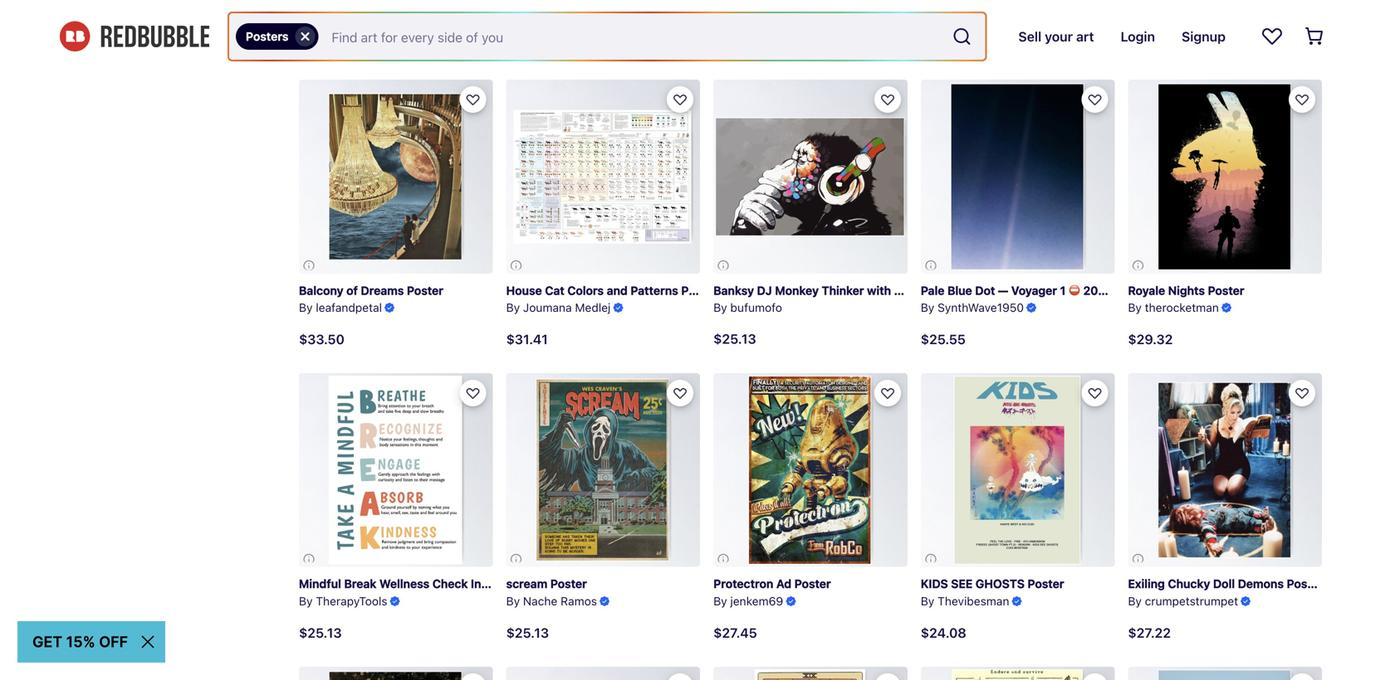 Task type: vqa. For each thing, say whether or not it's contained in the screenshot.
the Headphones
yes



Task type: locate. For each thing, give the bounding box(es) containing it.
by left therapytools
[[299, 595, 313, 609]]

therapytools
[[316, 595, 387, 609]]

eleanor
[[938, 7, 978, 21]]

posters button
[[236, 23, 318, 50]]

binchcity
[[316, 7, 365, 21]]

cat
[[545, 284, 564, 298]]

poster
[[407, 284, 443, 298], [681, 284, 718, 298], [968, 284, 1004, 298], [1163, 284, 1199, 298], [1208, 284, 1244, 298], [550, 578, 587, 591], [795, 578, 831, 591], [1028, 578, 1064, 591], [1287, 578, 1323, 591]]

1
[[1060, 284, 1066, 298]]

—
[[998, 284, 1008, 298]]

mindful break wellness check in mindfulness grounding mental health art therapy office decor school counseling poster image
[[299, 374, 493, 568]]

monkey
[[775, 284, 819, 298]]

by left eleanor
[[921, 7, 935, 21]]

nache
[[523, 595, 557, 609]]

banksy dj monkey thinker with headphones poster by bufumofo
[[714, 284, 1004, 315]]

thinker
[[822, 284, 864, 298]]

outdoorway
[[523, 7, 586, 21]]

scream poster image
[[506, 374, 700, 568]]

kids
[[921, 578, 948, 591]]

protectron ad poster
[[714, 578, 831, 591]]

by for by nache ramos
[[506, 595, 520, 609]]

by eleanor lutz
[[921, 7, 1004, 21]]

poster up ramos
[[550, 578, 587, 591]]

hezik
[[780, 7, 810, 21]]

banksy dj monkey thinker with headphones poster image
[[714, 80, 908, 274]]

house cat colors and patterns poster
[[506, 284, 718, 298]]

by down "protectron"
[[714, 595, 727, 609]]

ghosts
[[976, 578, 1025, 591]]

by down headphones
[[921, 301, 935, 315]]

by jorn van hezik link
[[714, 0, 908, 67]]

exiling chucky doll demons poster
[[1128, 578, 1323, 591]]

by down revision
[[1128, 301, 1142, 315]]

by down the house
[[506, 301, 520, 315]]

voyager
[[1011, 284, 1057, 298]]

van
[[757, 7, 776, 21]]

by for by binchcity
[[299, 7, 313, 21]]

by leafandpetal
[[299, 301, 382, 315]]

$24.08
[[921, 626, 966, 641]]

by left outdoorway
[[506, 7, 520, 21]]

protectron
[[714, 578, 773, 591]]

$25.13 inside $25.13 link
[[1128, 37, 1171, 53]]

by therocketman
[[1128, 301, 1219, 315]]

by down kids
[[921, 595, 935, 609]]

dreams
[[361, 284, 404, 298]]

colors
[[567, 284, 604, 298]]

balcony of dreams poster image
[[299, 80, 493, 274]]

poster right ghosts
[[1028, 578, 1064, 591]]

by for by outdoorway
[[506, 7, 520, 21]]

by down balcony
[[299, 301, 313, 315]]

banksy
[[714, 284, 754, 298]]

$25.13
[[1128, 37, 1171, 53], [921, 38, 964, 54], [714, 331, 756, 347], [299, 626, 342, 641], [506, 626, 549, 641]]

dot
[[975, 284, 995, 298]]

2020
[[1083, 284, 1113, 298]]

⛔
[[1069, 284, 1080, 298]]

by down scream
[[506, 595, 520, 609]]

by
[[299, 7, 313, 21], [506, 7, 520, 21], [714, 7, 727, 21], [921, 7, 935, 21], [299, 301, 313, 315], [506, 301, 520, 315], [714, 301, 727, 315], [921, 301, 935, 315], [1128, 301, 1142, 315], [299, 595, 313, 609], [506, 595, 520, 609], [714, 595, 727, 609], [921, 595, 935, 609], [1128, 595, 1142, 609]]

doll
[[1213, 578, 1235, 591]]

leafandpetal
[[316, 301, 382, 315]]

nights
[[1168, 284, 1205, 298]]

patterns
[[631, 284, 678, 298]]

by nache ramos
[[506, 595, 597, 609]]

protectron ad poster image
[[714, 374, 908, 568]]

by for by jorn van hezik
[[714, 7, 727, 21]]

pale
[[921, 284, 945, 298]]

by down exiling
[[1128, 595, 1142, 609]]

blue
[[948, 284, 972, 298]]

by for by jenkem69
[[714, 595, 727, 609]]

by for by therocketman
[[1128, 301, 1142, 315]]

by synthwave1950
[[921, 301, 1024, 315]]

pale blue dot — voyager 1 ⛔ 2020 revision poster
[[921, 284, 1199, 298]]

with
[[867, 284, 891, 298]]

by for by thevibesman
[[921, 595, 935, 609]]

joumana
[[523, 301, 572, 315]]

$27.22
[[1128, 626, 1171, 641]]

jorn
[[730, 7, 754, 21]]

by for by leafandpetal
[[299, 301, 313, 315]]

by outdoorway link
[[506, 0, 700, 67]]

by outdoorway
[[506, 7, 586, 21]]

by left jorn
[[714, 7, 727, 21]]

by left binchcity
[[299, 7, 313, 21]]

poster up synthwave1950
[[968, 284, 1004, 298]]

by binchcity
[[299, 7, 365, 21]]

$41.88
[[299, 38, 343, 54]]

by for by eleanor lutz
[[921, 7, 935, 21]]

$25.13 for banksy dj monkey thinker with headphones poster image
[[714, 331, 756, 347]]

bufumofo
[[730, 301, 782, 315]]

see
[[951, 578, 973, 591]]

royale nights poster
[[1128, 284, 1244, 298]]

by down "banksy"
[[714, 301, 727, 315]]

by for by joumana medlej
[[506, 301, 520, 315]]



Task type: describe. For each thing, give the bounding box(es) containing it.
ramos
[[561, 595, 597, 609]]

ad
[[776, 578, 792, 591]]

dj
[[757, 284, 772, 298]]

by jorn van hezik
[[714, 7, 810, 21]]

$27.45
[[714, 626, 757, 641]]

medlej
[[575, 301, 611, 315]]

poster right demons
[[1287, 578, 1323, 591]]

house cat colors and patterns poster image
[[506, 80, 700, 274]]

pale blue dot — voyager 1 ⛔ 2020 revision poster image
[[921, 80, 1115, 274]]

and
[[607, 284, 628, 298]]

kids see ghosts poster
[[921, 578, 1064, 591]]

lutz
[[981, 7, 1004, 21]]

poster right the patterns
[[681, 284, 718, 298]]

crumpetstrumpet
[[1145, 595, 1238, 609]]

poster right dreams
[[407, 284, 443, 298]]

by for by synthwave1950
[[921, 301, 935, 315]]

$25.13 for mindful break wellness check in mindfulness grounding mental health art therapy office decor school counseling poster image
[[299, 626, 342, 641]]

Posters field
[[229, 13, 985, 60]]

by for by therapytools
[[299, 595, 313, 609]]

kids see ghosts poster image
[[921, 374, 1115, 568]]

royale nights poster image
[[1128, 80, 1322, 274]]

by inside banksy dj monkey thinker with headphones poster by bufumofo
[[714, 301, 727, 315]]

by joumana medlej
[[506, 301, 611, 315]]

exiling
[[1128, 578, 1165, 591]]

balcony
[[299, 284, 343, 298]]

synthwave1950
[[938, 301, 1024, 315]]

balcony of dreams poster
[[299, 284, 443, 298]]

by jenkem69
[[714, 595, 783, 609]]

$29.32
[[1128, 332, 1173, 348]]

by crumpetstrumpet
[[1128, 595, 1238, 609]]

posters
[[246, 29, 288, 43]]

royale
[[1128, 284, 1165, 298]]

scream
[[506, 578, 548, 591]]

exiling chucky doll demons poster image
[[1128, 374, 1322, 568]]

poster up therocketman
[[1163, 284, 1199, 298]]

Search term search field
[[318, 13, 945, 60]]

$25.13 for scream poster image
[[506, 626, 549, 641]]

poster right nights
[[1208, 284, 1244, 298]]

by thevibesman
[[921, 595, 1009, 609]]

by for by crumpetstrumpet
[[1128, 595, 1142, 609]]

poster inside banksy dj monkey thinker with headphones poster by bufumofo
[[968, 284, 1004, 298]]

therocketman
[[1145, 301, 1219, 315]]

chucky
[[1168, 578, 1210, 591]]

scream poster
[[506, 578, 587, 591]]

poster right 'ad'
[[795, 578, 831, 591]]

$25.13 link
[[1128, 0, 1322, 67]]

demons
[[1238, 578, 1284, 591]]

revision
[[1116, 284, 1160, 298]]

$31.41
[[506, 332, 548, 348]]

redbubble logo image
[[60, 21, 209, 52]]

jenkem69
[[730, 595, 783, 609]]

$25.55
[[921, 332, 966, 348]]

headphones
[[894, 284, 965, 298]]

by therapytools
[[299, 595, 387, 609]]

of
[[346, 284, 358, 298]]

$33.50
[[299, 332, 345, 348]]

thevibesman
[[938, 595, 1009, 609]]

house
[[506, 284, 542, 298]]



